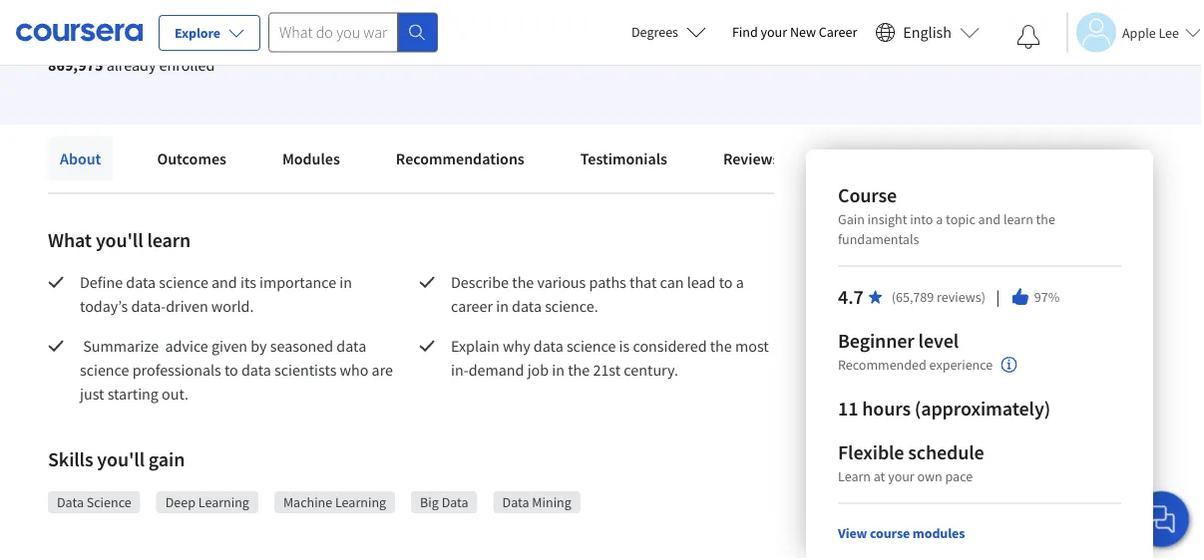 Task type: vqa. For each thing, say whether or not it's contained in the screenshot.
the Outcomes
yes



Task type: describe. For each thing, give the bounding box(es) containing it.
apple lee
[[1123, 23, 1180, 41]]

view
[[838, 525, 868, 543]]

fundamentals
[[838, 231, 919, 249]]

financial aid available
[[226, 10, 357, 28]]

century.
[[624, 360, 679, 380]]

financial
[[226, 10, 279, 28]]

find your new career
[[732, 23, 858, 41]]

recommendations
[[396, 149, 525, 169]]

out.
[[162, 384, 189, 404]]

view course modules
[[838, 525, 965, 543]]

scientists
[[274, 360, 337, 380]]

career
[[451, 296, 493, 316]]

data mining
[[503, 494, 572, 512]]

about
[[60, 149, 101, 169]]

data inside define data science and its importance in today's data-driven world.
[[126, 272, 156, 292]]

apple lee button
[[1067, 12, 1202, 52]]

insight
[[868, 211, 908, 229]]

science
[[87, 494, 131, 512]]

enrolled
[[159, 55, 215, 75]]

and inside define data science and its importance in today's data-driven world.
[[212, 272, 237, 292]]

considered
[[633, 336, 707, 356]]

869,975 already enrolled
[[48, 55, 215, 75]]

data down "by"
[[241, 360, 271, 380]]

job
[[528, 360, 549, 380]]

topic
[[946, 211, 976, 229]]

science.
[[545, 296, 598, 316]]

skills you'll gain
[[48, 448, 185, 473]]

a inside describe the various paths that can lead to a career in data science.
[[736, 272, 744, 292]]

english button
[[868, 0, 988, 65]]

data for data mining
[[503, 494, 530, 512]]

today's
[[80, 296, 128, 316]]

data for data science
[[57, 494, 84, 512]]

4.7
[[838, 285, 864, 310]]

21st
[[593, 360, 621, 380]]

flexible
[[838, 441, 905, 466]]

in-
[[451, 360, 469, 380]]

outcomes
[[157, 149, 226, 169]]

why
[[503, 336, 531, 356]]

11
[[838, 397, 859, 422]]

data up who
[[337, 336, 366, 356]]

learn
[[838, 468, 871, 486]]

data-
[[131, 296, 166, 316]]

modules
[[913, 525, 965, 543]]

given
[[212, 336, 248, 356]]

testimonials link
[[569, 137, 680, 181]]

coursera image
[[16, 16, 143, 48]]

reviews)
[[937, 288, 986, 306]]

11 hours (approximately)
[[838, 397, 1051, 422]]

financial aid available button
[[226, 10, 357, 28]]

you'll for what
[[96, 228, 143, 253]]

modules
[[282, 149, 340, 169]]

by
[[251, 336, 267, 356]]

find your new career link
[[723, 20, 868, 45]]

degrees button
[[616, 10, 723, 54]]

that
[[630, 272, 657, 292]]

apple
[[1123, 23, 1156, 41]]

career
[[819, 23, 858, 41]]

about link
[[48, 137, 113, 181]]

lead
[[687, 272, 716, 292]]

course
[[870, 525, 910, 543]]

most
[[735, 336, 769, 356]]

show notifications image
[[1017, 25, 1041, 49]]

deep learning
[[165, 494, 249, 512]]

you'll for skills
[[97, 448, 145, 473]]

data inside explain why data science is considered the most in-demand job in the 21st century.
[[534, 336, 564, 356]]

who
[[340, 360, 369, 380]]

find
[[732, 23, 758, 41]]

beginner level
[[838, 329, 959, 354]]

science inside the summarize  advice given by seasoned data science professionals to data scientists who are just starting out.
[[80, 360, 129, 380]]

0 horizontal spatial learn
[[147, 228, 191, 253]]

3
[[156, 8, 162, 24]]

what you'll learn
[[48, 228, 191, 253]]

testimonials
[[581, 149, 668, 169]]

recommended
[[838, 357, 927, 375]]

data inside describe the various paths that can lead to a career in data science.
[[512, 296, 542, 316]]

define data science and its importance in today's data-driven world.
[[80, 272, 356, 316]]

starts nov 3
[[96, 8, 162, 24]]

reviews
[[723, 149, 780, 169]]

pace
[[946, 468, 973, 486]]

level
[[919, 329, 959, 354]]

a inside course gain insight into a topic and learn the fundamentals
[[936, 211, 943, 229]]

seasoned
[[270, 336, 333, 356]]

just
[[80, 384, 104, 404]]

experience
[[930, 357, 993, 375]]

can
[[660, 272, 684, 292]]



Task type: locate. For each thing, give the bounding box(es) containing it.
course
[[838, 183, 897, 208]]

learn right topic
[[1004, 211, 1034, 229]]

machine
[[283, 494, 333, 512]]

science up 21st
[[567, 336, 616, 356]]

nov
[[131, 8, 153, 24]]

describe the various paths that can lead to a career in data science.
[[451, 272, 747, 316]]

data up job
[[534, 336, 564, 356]]

a right lead
[[736, 272, 744, 292]]

2 vertical spatial in
[[552, 360, 565, 380]]

explore
[[175, 24, 221, 42]]

None search field
[[268, 12, 438, 52]]

to for professionals
[[224, 360, 238, 380]]

1 vertical spatial you'll
[[97, 448, 145, 473]]

0 horizontal spatial to
[[224, 360, 238, 380]]

in
[[340, 272, 352, 292], [496, 296, 509, 316], [552, 360, 565, 380]]

1 vertical spatial to
[[224, 360, 238, 380]]

view course modules link
[[838, 525, 965, 543]]

learn inside course gain insight into a topic and learn the fundamentals
[[1004, 211, 1034, 229]]

summarize  advice given by seasoned data science professionals to data scientists who are just starting out.
[[80, 336, 396, 404]]

hours
[[863, 397, 911, 422]]

science up just at the bottom left of the page
[[80, 360, 129, 380]]

the left most
[[710, 336, 732, 356]]

recommendations link
[[384, 137, 537, 181]]

in inside explain why data science is considered the most in-demand job in the 21st century.
[[552, 360, 565, 380]]

driven
[[166, 296, 208, 316]]

data left mining
[[503, 494, 530, 512]]

a
[[936, 211, 943, 229], [736, 272, 744, 292]]

your
[[761, 23, 788, 41], [888, 468, 915, 486]]

0 horizontal spatial in
[[340, 272, 352, 292]]

to
[[719, 272, 733, 292], [224, 360, 238, 380]]

science inside explain why data science is considered the most in-demand job in the 21st century.
[[567, 336, 616, 356]]

3 data from the left
[[503, 494, 530, 512]]

data
[[126, 272, 156, 292], [512, 296, 542, 316], [337, 336, 366, 356], [534, 336, 564, 356], [241, 360, 271, 380]]

you'll up define
[[96, 228, 143, 253]]

schedule
[[908, 441, 985, 466]]

2 horizontal spatial science
[[567, 336, 616, 356]]

1 data from the left
[[57, 494, 84, 512]]

your inside flexible schedule learn at your own pace
[[888, 468, 915, 486]]

new
[[790, 23, 816, 41]]

0 vertical spatial science
[[159, 272, 208, 292]]

own
[[918, 468, 943, 486]]

aid
[[282, 10, 301, 28]]

2 data from the left
[[442, 494, 469, 512]]

chat with us image
[[1146, 504, 1178, 536]]

you'll
[[96, 228, 143, 253], [97, 448, 145, 473]]

skills
[[48, 448, 93, 473]]

advice
[[165, 336, 208, 356]]

starts
[[96, 8, 129, 24]]

lee
[[1159, 23, 1180, 41]]

to down given
[[224, 360, 238, 380]]

is
[[619, 336, 630, 356]]

to right lead
[[719, 272, 733, 292]]

big data
[[420, 494, 469, 512]]

2 vertical spatial science
[[80, 360, 129, 380]]

flexible schedule learn at your own pace
[[838, 441, 985, 486]]

are
[[372, 360, 393, 380]]

mining
[[532, 494, 572, 512]]

recommended experience
[[838, 357, 993, 375]]

0 horizontal spatial your
[[761, 23, 788, 41]]

in right importance
[[340, 272, 352, 292]]

information about difficulty level pre-requisites. image
[[1001, 357, 1017, 373]]

define
[[80, 272, 123, 292]]

science
[[159, 272, 208, 292], [567, 336, 616, 356], [80, 360, 129, 380]]

0 vertical spatial a
[[936, 211, 943, 229]]

in inside define data science and its importance in today's data-driven world.
[[340, 272, 352, 292]]

0 horizontal spatial science
[[80, 360, 129, 380]]

your right the "find"
[[761, 23, 788, 41]]

deep
[[165, 494, 196, 512]]

data up why
[[512, 296, 542, 316]]

its
[[240, 272, 256, 292]]

What do you want to learn? text field
[[268, 12, 398, 52]]

beginner
[[838, 329, 915, 354]]

and right topic
[[979, 211, 1001, 229]]

1 horizontal spatial to
[[719, 272, 733, 292]]

demand
[[469, 360, 524, 380]]

1 horizontal spatial science
[[159, 272, 208, 292]]

0 vertical spatial and
[[979, 211, 1001, 229]]

1 horizontal spatial your
[[888, 468, 915, 486]]

to inside the summarize  advice given by seasoned data science professionals to data scientists who are just starting out.
[[224, 360, 238, 380]]

various
[[537, 272, 586, 292]]

already
[[106, 55, 156, 75]]

0 horizontal spatial a
[[736, 272, 744, 292]]

data right big
[[442, 494, 469, 512]]

a right into
[[936, 211, 943, 229]]

1 learning from the left
[[198, 494, 249, 512]]

data
[[57, 494, 84, 512], [442, 494, 469, 512], [503, 494, 530, 512]]

course gain insight into a topic and learn the fundamentals
[[838, 183, 1056, 249]]

importance
[[260, 272, 336, 292]]

the left 21st
[[568, 360, 590, 380]]

english
[[904, 22, 952, 42]]

science up driven
[[159, 272, 208, 292]]

1 horizontal spatial learning
[[335, 494, 386, 512]]

into
[[910, 211, 934, 229]]

learning
[[198, 494, 249, 512], [335, 494, 386, 512]]

1 vertical spatial and
[[212, 272, 237, 292]]

the up 97%
[[1037, 211, 1056, 229]]

1 vertical spatial science
[[567, 336, 616, 356]]

describe
[[451, 272, 509, 292]]

the inside course gain insight into a topic and learn the fundamentals
[[1037, 211, 1056, 229]]

reviews link
[[712, 137, 792, 181]]

science inside define data science and its importance in today's data-driven world.
[[159, 272, 208, 292]]

in right job
[[552, 360, 565, 380]]

0 vertical spatial to
[[719, 272, 733, 292]]

1 horizontal spatial and
[[979, 211, 1001, 229]]

you'll up science
[[97, 448, 145, 473]]

starting
[[107, 384, 159, 404]]

learning for deep learning
[[198, 494, 249, 512]]

modules link
[[270, 137, 352, 181]]

world.
[[211, 296, 254, 316]]

to for lead
[[719, 272, 733, 292]]

0 vertical spatial in
[[340, 272, 352, 292]]

explain
[[451, 336, 500, 356]]

1 horizontal spatial a
[[936, 211, 943, 229]]

97%
[[1035, 288, 1060, 306]]

0 horizontal spatial and
[[212, 272, 237, 292]]

the
[[1037, 211, 1056, 229], [512, 272, 534, 292], [710, 336, 732, 356], [568, 360, 590, 380]]

1 horizontal spatial data
[[442, 494, 469, 512]]

what
[[48, 228, 92, 253]]

learn
[[1004, 211, 1034, 229], [147, 228, 191, 253]]

the left various
[[512, 272, 534, 292]]

and left its
[[212, 272, 237, 292]]

paths
[[589, 272, 627, 292]]

1 horizontal spatial in
[[496, 296, 509, 316]]

and inside course gain insight into a topic and learn the fundamentals
[[979, 211, 1001, 229]]

1 horizontal spatial learn
[[1004, 211, 1034, 229]]

data left science
[[57, 494, 84, 512]]

in inside describe the various paths that can lead to a career in data science.
[[496, 296, 509, 316]]

explain why data science is considered the most in-demand job in the 21st century.
[[451, 336, 772, 380]]

1 vertical spatial in
[[496, 296, 509, 316]]

learning right the "machine"
[[335, 494, 386, 512]]

at
[[874, 468, 886, 486]]

explore button
[[159, 15, 261, 51]]

0 vertical spatial you'll
[[96, 228, 143, 253]]

starts nov 3 button
[[48, 0, 210, 37]]

the inside describe the various paths that can lead to a career in data science.
[[512, 272, 534, 292]]

learn up driven
[[147, 228, 191, 253]]

0 vertical spatial your
[[761, 23, 788, 41]]

learning right "deep"
[[198, 494, 249, 512]]

learning for machine learning
[[335, 494, 386, 512]]

your right at on the right
[[888, 468, 915, 486]]

degrees
[[632, 23, 679, 41]]

to inside describe the various paths that can lead to a career in data science.
[[719, 272, 733, 292]]

(approximately)
[[915, 397, 1051, 422]]

big
[[420, 494, 439, 512]]

gain
[[838, 211, 865, 229]]

in right career
[[496, 296, 509, 316]]

2 horizontal spatial data
[[503, 494, 530, 512]]

2 learning from the left
[[335, 494, 386, 512]]

0 horizontal spatial data
[[57, 494, 84, 512]]

1 vertical spatial a
[[736, 272, 744, 292]]

data science
[[57, 494, 131, 512]]

(65,789
[[892, 288, 934, 306]]

|
[[994, 286, 1003, 308]]

outcomes link
[[145, 137, 238, 181]]

gain
[[149, 448, 185, 473]]

2 horizontal spatial in
[[552, 360, 565, 380]]

(65,789 reviews) |
[[892, 286, 1003, 308]]

data up data-
[[126, 272, 156, 292]]

1 vertical spatial your
[[888, 468, 915, 486]]

0 horizontal spatial learning
[[198, 494, 249, 512]]



